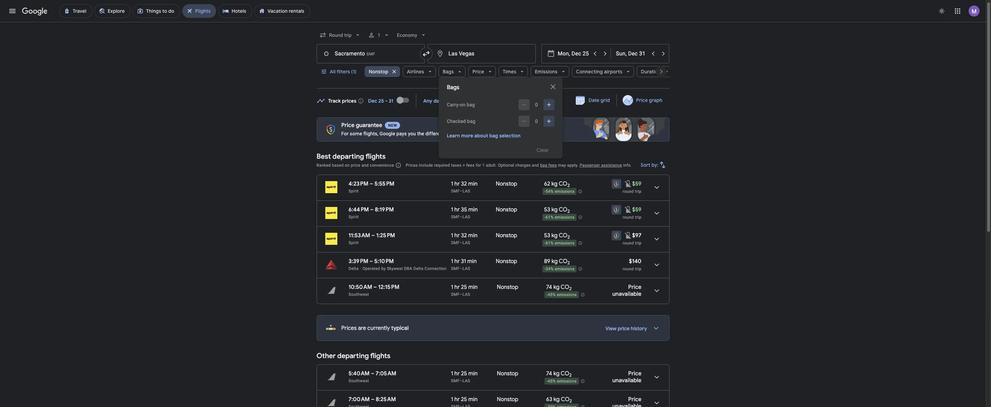 Task type: locate. For each thing, give the bounding box(es) containing it.
the left difference
[[417, 131, 424, 137]]

kg up 89 kg co 2
[[552, 232, 558, 239]]

53 kg co 2 up 89 kg co 2
[[544, 232, 570, 240]]

smf for 12:15 pm
[[451, 292, 460, 297]]

– left 1:25 pm
[[372, 232, 375, 239]]

1 round from the top
[[623, 189, 634, 194]]

assistance
[[601, 163, 622, 168]]

delta
[[349, 266, 359, 271], [414, 266, 424, 271]]

min inside 1 hr 35 min smf – las
[[469, 207, 478, 213]]

1 horizontal spatial prices
[[406, 163, 418, 168]]

las inside 1 hr 31 min smf – las
[[463, 266, 470, 271]]

co right 63 at bottom right
[[561, 396, 570, 403]]

departing for other
[[337, 352, 369, 361]]

1 horizontal spatial fees
[[549, 163, 557, 168]]

passenger assistance button
[[580, 163, 622, 168]]

1 vertical spatial prices
[[341, 325, 357, 332]]

2 up -34% emissions on the bottom right
[[568, 260, 570, 266]]

0 vertical spatial 0
[[535, 102, 538, 108]]

departing up 5:40 am
[[337, 352, 369, 361]]

2 vertical spatial price unavailable
[[613, 396, 642, 408]]

– inside 5:40 am – 7:05 am southwest
[[371, 371, 374, 378]]

1 horizontal spatial and
[[532, 163, 539, 168]]

5 smf from the top
[[451, 292, 460, 297]]

1 southwest from the top
[[349, 292, 369, 297]]

1 trip from the top
[[635, 189, 642, 194]]

- up 63 at bottom right
[[547, 379, 548, 384]]

5 hr from the top
[[455, 284, 460, 291]]

1 round trip from the top
[[623, 189, 642, 194]]

1 horizontal spatial on
[[460, 102, 466, 108]]

2 -61% emissions from the top
[[545, 241, 575, 246]]

unavailable for 12:15 pm
[[613, 291, 642, 298]]

prices include required taxes + fees for 1 adult. optional charges and bag fees may apply. passenger assistance
[[406, 163, 622, 168]]

$59 for 53
[[632, 207, 642, 213]]

74 for 7:05 am
[[546, 371, 552, 378]]

45% up 63 at bottom right
[[548, 379, 556, 384]]

1 delta from the left
[[349, 266, 359, 271]]

2 and from the left
[[532, 163, 539, 168]]

6 hr from the top
[[455, 371, 460, 378]]

1 53 kg co 2 from the top
[[544, 207, 570, 215]]

1 vertical spatial spirit
[[349, 215, 359, 220]]

co inside the 63 kg co 2
[[561, 396, 570, 403]]

4 hr from the top
[[455, 258, 460, 265]]

0 vertical spatial prices
[[406, 163, 418, 168]]

2 smf from the top
[[451, 215, 460, 220]]

2 this price for this flight doesn't include overhead bin access. if you need a carry-on bag, use the bags filter to update prices. image from the top
[[624, 206, 632, 214]]

las up 1 hr 25 min at the left of the page
[[463, 379, 470, 384]]

nonstop flight. element for 8:19 pm
[[496, 207, 517, 214]]

Arrival time: 5:55 PM. text field
[[375, 181, 395, 188]]

32 for 5:55 pm
[[461, 181, 467, 188]]

price inside "popup button"
[[473, 69, 484, 75]]

0 vertical spatial $59
[[632, 181, 642, 188]]

1 unavailable from the top
[[613, 291, 642, 298]]

5:10 pm
[[374, 258, 394, 265]]

kg inside the 63 kg co 2
[[554, 396, 560, 403]]

5:55 pm
[[375, 181, 395, 188]]

2 0 from the top
[[535, 119, 538, 124]]

2 up the 63 kg co 2
[[570, 373, 572, 379]]

3 25 from the top
[[461, 396, 467, 403]]

bags inside "popup button"
[[443, 69, 454, 75]]

- for 7:05 am
[[547, 379, 548, 384]]

history
[[631, 326, 647, 332]]

0 horizontal spatial you
[[408, 131, 416, 137]]

leaves sacramento international airport at 11:53 am on monday, december 25 and arrives at harry reid international airport at 1:25 pm on monday, december 25. element
[[349, 232, 395, 239]]

45% down 34%
[[548, 293, 556, 298]]

4 round from the top
[[623, 267, 634, 272]]

las up 31
[[463, 241, 470, 245]]

round for 8:19 pm
[[623, 215, 634, 220]]

co
[[559, 181, 568, 188], [559, 207, 568, 213], [559, 232, 568, 239], [559, 258, 568, 265], [561, 284, 570, 291], [561, 371, 570, 378], [561, 396, 570, 403]]

kg right 63 at bottom right
[[554, 396, 560, 403]]

flight details. leaves sacramento international airport at 4:23 pm on monday, december 25 and arrives at harry reid international airport at 5:55 pm on monday, december 25. image
[[649, 179, 665, 196]]

0 horizontal spatial fees
[[466, 163, 475, 168]]

1 vertical spatial unavailable
[[613, 378, 642, 384]]

flights up 7:05 am on the bottom left
[[370, 352, 391, 361]]

$59 left "flight details. leaves sacramento international airport at 4:23 pm on monday, december 25 and arrives at harry reid international airport at 5:55 pm on monday, december 25." image
[[632, 181, 642, 188]]

1 vertical spatial total duration 1 hr 32 min. element
[[451, 232, 496, 240]]

1 hr 32 min smf – las down +
[[451, 181, 478, 194]]

- down 34%
[[547, 293, 548, 298]]

las for 1:25 pm
[[463, 241, 470, 245]]

Arrival time: 7:05 AM. text field
[[376, 371, 396, 378]]

this price for this flight doesn't include overhead bin access. if you need a carry-on bag, use the bags filter to update prices. image up this price for this flight doesn't include overhead bin access. if you need a carry-on bag, use the bags filter to update prices. icon
[[624, 206, 632, 214]]

emissions button
[[531, 63, 569, 80]]

2 74 kg co 2 from the top
[[546, 371, 572, 379]]

74
[[546, 284, 552, 291], [546, 371, 552, 378]]

1 vertical spatial 53
[[544, 232, 550, 239]]

spirit down the 6:44 pm
[[349, 215, 359, 220]]

None field
[[317, 29, 364, 41], [394, 29, 430, 41], [317, 29, 364, 41], [394, 29, 430, 41]]

74 kg co 2 for 12:15 pm
[[546, 284, 572, 292]]

hr for 7:05 am
[[455, 371, 460, 378]]

co up 89 kg co 2
[[559, 232, 568, 239]]

min inside 1 hr 31 min smf – las
[[468, 258, 477, 265]]

2 down -54% emissions
[[568, 209, 570, 215]]

– inside 11:53 am – 1:25 pm spirit
[[372, 232, 375, 239]]

you
[[408, 131, 416, 137], [499, 131, 507, 137]]

2 las from the top
[[463, 215, 470, 220]]

2 you from the left
[[499, 131, 507, 137]]

Departure time: 6:44 PM. text field
[[349, 207, 369, 213]]

las for 12:15 pm
[[463, 292, 470, 297]]

emissions for 7:05 am
[[557, 379, 577, 384]]

– left arrival time: 8:19 pm. text field
[[370, 207, 374, 213]]

1 25 from the top
[[461, 284, 467, 291]]

1 hr 31 min smf – las
[[451, 258, 477, 271]]

spirit down 11:53 am text box
[[349, 241, 359, 245]]

flights for best departing flights
[[366, 152, 386, 161]]

1 vertical spatial 61%
[[546, 241, 554, 246]]

1 $59 from the top
[[632, 181, 642, 188]]

2 up 89 kg co 2
[[568, 235, 570, 240]]

southwest down 10:50 am
[[349, 292, 369, 297]]

spirit for 11:53 am
[[349, 241, 359, 245]]

1 32 from the top
[[461, 181, 467, 188]]

11:53 am – 1:25 pm spirit
[[349, 232, 395, 245]]

1 total duration 1 hr 25 min. element from the top
[[451, 284, 497, 292]]

Departure time: 3:39 PM. text field
[[349, 258, 368, 265]]

this price for this flight doesn't include overhead bin access. if you need a carry-on bag, use the bags filter to update prices. image
[[624, 180, 632, 188], [624, 206, 632, 214]]

learn more about bag selection
[[447, 133, 521, 139]]

0 horizontal spatial price
[[351, 163, 361, 168]]

smf for 8:19 pm
[[451, 215, 460, 220]]

None search field
[[317, 27, 673, 159]]

1 hr 35 min smf – las
[[451, 207, 478, 220]]

53 kg co 2 for $97
[[544, 232, 570, 240]]

co down -34% emissions on the bottom right
[[561, 284, 570, 291]]

emissions
[[555, 189, 575, 194], [555, 215, 575, 220], [555, 241, 575, 246], [555, 267, 575, 272], [557, 293, 577, 298], [557, 379, 577, 384]]

0 vertical spatial southwest
[[349, 292, 369, 297]]

all filters (1)
[[330, 69, 357, 75]]

1
[[378, 32, 381, 38], [483, 163, 485, 168], [451, 181, 453, 188], [451, 207, 453, 213], [451, 232, 453, 239], [451, 258, 453, 265], [451, 284, 453, 291], [451, 371, 453, 378], [451, 396, 453, 403]]

round down $59 text field
[[623, 189, 634, 194]]

departing up ranked based on price and convenience in the left of the page
[[333, 152, 364, 161]]

price guarantee
[[341, 122, 382, 129]]

2 inside 62 kg co 2
[[568, 183, 570, 189]]

spirit inside "4:23 pm – 5:55 pm spirit"
[[349, 189, 359, 194]]

and
[[362, 163, 369, 168], [532, 163, 539, 168]]

co for 12:15 pm
[[561, 284, 570, 291]]

round trip for 5:55 pm
[[623, 189, 642, 194]]

1 -45% emissions from the top
[[547, 293, 577, 298]]

round
[[623, 189, 634, 194], [623, 215, 634, 220], [623, 241, 634, 246], [623, 267, 634, 272]]

by:
[[652, 162, 659, 168]]

25 for 12:15 pm
[[461, 284, 467, 291]]

1 -61% emissions from the top
[[545, 215, 575, 220]]

61% for 1 hr 32 min
[[546, 241, 554, 246]]

61% down 54%
[[546, 215, 554, 220]]

unavailable
[[613, 291, 642, 298], [613, 378, 642, 384], [613, 403, 642, 408]]

74 kg co 2 down -34% emissions on the bottom right
[[546, 284, 572, 292]]

fees right +
[[466, 163, 475, 168]]

fees left may
[[549, 163, 557, 168]]

2 61% from the top
[[546, 241, 554, 246]]

duration
[[641, 69, 661, 75]]

1 las from the top
[[463, 189, 470, 194]]

hr inside 1 hr 35 min smf – las
[[455, 207, 460, 213]]

1 hr 32 min smf – las
[[451, 181, 478, 194], [451, 232, 478, 245]]

6 las from the top
[[463, 379, 470, 384]]

1 vertical spatial 74 kg co 2
[[546, 371, 572, 379]]

departing for best
[[333, 152, 364, 161]]

prices for prices include required taxes + fees for 1 adult. optional charges and bag fees may apply. passenger assistance
[[406, 163, 418, 168]]

1 53 from the top
[[544, 207, 550, 213]]

you right after
[[499, 131, 507, 137]]

any
[[424, 98, 433, 104]]

price left 'flight details. leaves sacramento international airport at 5:40 am on monday, december 25 and arrives at harry reid international airport at 7:05 am on monday, december 25.' icon
[[629, 371, 642, 378]]

this price for this flight doesn't include overhead bin access. if you need a carry-on bag, use the bags filter to update prices. image up 59 us dollars text box
[[624, 180, 632, 188]]

0 vertical spatial departing
[[333, 152, 364, 161]]

– inside "4:23 pm – 5:55 pm spirit"
[[370, 181, 373, 188]]

– inside 10:50 am – 12:15 pm southwest
[[374, 284, 377, 291]]

0 vertical spatial price unavailable
[[613, 284, 642, 298]]

1 vertical spatial 25
[[461, 371, 467, 378]]

flight details. leaves sacramento international airport at 7:00 am on monday, december 25 and arrives at harry reid international airport at 8:25 am on monday, december 25. image
[[649, 395, 665, 408]]

smf inside 1 hr 31 min smf – las
[[451, 266, 460, 271]]

dec 25 – 31
[[368, 98, 394, 104]]

0 vertical spatial spirit
[[349, 189, 359, 194]]

32 down 1 hr 35 min smf – las
[[461, 232, 467, 239]]

emissions down -34% emissions on the bottom right
[[557, 293, 577, 298]]

1 vertical spatial -61% emissions
[[545, 241, 575, 246]]

spirit
[[349, 189, 359, 194], [349, 215, 359, 220], [349, 241, 359, 245]]

-45% emissions
[[547, 293, 577, 298], [547, 379, 577, 384]]

1 vertical spatial 45%
[[548, 379, 556, 384]]

pays
[[397, 131, 407, 137]]

1 vertical spatial southwest
[[349, 379, 369, 384]]

12:15 pm
[[378, 284, 400, 291]]

bags right airlines popup button
[[443, 69, 454, 75]]

53 for 1 hr 32 min
[[544, 232, 550, 239]]

-34% emissions
[[545, 267, 575, 272]]

0 vertical spatial flights
[[366, 152, 386, 161]]

las inside 1 hr 35 min smf – las
[[463, 215, 470, 220]]

2 horizontal spatial price
[[618, 326, 630, 332]]

3 smf from the top
[[451, 241, 460, 245]]

co up the 63 kg co 2
[[561, 371, 570, 378]]

97 US dollars text field
[[632, 232, 642, 239]]

1 vertical spatial 1 hr 25 min smf – las
[[451, 371, 478, 384]]

53 kg co 2
[[544, 207, 570, 215], [544, 232, 570, 240]]

nonstop for 8:19 pm
[[496, 207, 517, 213]]

3 spirit from the top
[[349, 241, 359, 245]]

nonstop inside popup button
[[369, 69, 388, 75]]

2 unavailable from the top
[[613, 378, 642, 384]]

- for 1:25 pm
[[545, 241, 546, 246]]

New feature text field
[[385, 122, 400, 129]]

2 total duration 1 hr 25 min. element from the top
[[451, 371, 497, 379]]

0
[[535, 102, 538, 108], [535, 119, 538, 124]]

southwest inside 10:50 am – 12:15 pm southwest
[[349, 292, 369, 297]]

total duration 1 hr 32 min. element down 1 hr 35 min smf – las
[[451, 232, 496, 240]]

1 vertical spatial 32
[[461, 232, 467, 239]]

delta down 3:39 pm text field
[[349, 266, 359, 271]]

0 vertical spatial 1 hr 32 min smf – las
[[451, 181, 478, 194]]

2 53 from the top
[[544, 232, 550, 239]]

0 horizontal spatial the
[[417, 131, 424, 137]]

2 hr from the top
[[455, 207, 460, 213]]

hr for 5:55 pm
[[455, 181, 460, 188]]

3 price unavailable from the top
[[613, 396, 642, 408]]

flight details. leaves sacramento international airport at 11:53 am on monday, december 25 and arrives at harry reid international airport at 1:25 pm on monday, december 25. image
[[649, 231, 665, 248]]

main content
[[317, 92, 670, 408]]

close dialog image
[[549, 83, 557, 91]]

1 button
[[365, 27, 393, 43]]

4 las from the top
[[463, 266, 470, 271]]

hr inside 1 hr 31 min smf – las
[[455, 258, 460, 265]]

2 vertical spatial price
[[618, 326, 630, 332]]

74 down 34%
[[546, 284, 552, 291]]

1 vertical spatial price unavailable
[[613, 371, 642, 384]]

61% up 89
[[546, 241, 554, 246]]

- down 54%
[[545, 215, 546, 220]]

$140 round trip
[[623, 258, 642, 272]]

view
[[606, 326, 617, 332]]

2
[[568, 183, 570, 189], [568, 209, 570, 215], [568, 235, 570, 240], [568, 260, 570, 266], [570, 286, 572, 292], [570, 373, 572, 379], [570, 399, 572, 404]]

-61% emissions down -54% emissions
[[545, 215, 575, 220]]

co down -54% emissions
[[559, 207, 568, 213]]

smf down the total duration 1 hr 31 min. element
[[451, 266, 460, 271]]

price down best departing flights
[[351, 163, 361, 168]]

trip down $59 text field
[[635, 189, 642, 194]]

trip for 5:55 pm
[[635, 189, 642, 194]]

2 inside 89 kg co 2
[[568, 260, 570, 266]]

2 vertical spatial total duration 1 hr 25 min. element
[[451, 396, 497, 404]]

0 vertical spatial -61% emissions
[[545, 215, 575, 220]]

53 kg co 2 down -54% emissions
[[544, 207, 570, 215]]

0 horizontal spatial on
[[345, 163, 350, 168]]

- for 5:55 pm
[[545, 189, 546, 194]]

0 vertical spatial this price for this flight doesn't include overhead bin access. if you need a carry-on bag, use the bags filter to update prices. image
[[624, 180, 632, 188]]

smf up 1 hr 31 min smf – las
[[451, 241, 460, 245]]

0 vertical spatial round trip
[[623, 189, 642, 194]]

emissions for 1:25 pm
[[555, 241, 575, 246]]

for
[[341, 131, 349, 137]]

price left drops in the top of the page
[[462, 131, 473, 137]]

you right the pays
[[408, 131, 416, 137]]

all filters (1) button
[[317, 63, 362, 80]]

0 vertical spatial 74 kg co 2
[[546, 284, 572, 292]]

spirit inside '6:44 pm – 8:19 pm spirit'
[[349, 215, 359, 220]]

round down 59 us dollars text box
[[623, 215, 634, 220]]

– down 35
[[460, 215, 463, 220]]

2 southwest from the top
[[349, 379, 369, 384]]

trip
[[635, 189, 642, 194], [635, 215, 642, 220], [635, 241, 642, 246], [635, 267, 642, 272]]

price graph button
[[619, 94, 668, 107]]

1 vertical spatial 53 kg co 2
[[544, 232, 570, 240]]

2 up -54% emissions
[[568, 183, 570, 189]]

1 vertical spatial total duration 1 hr 25 min. element
[[451, 371, 497, 379]]

airports
[[604, 69, 623, 75]]

price unavailable left flight details. leaves sacramento international airport at 7:00 am on monday, december 25 and arrives at harry reid international airport at 8:25 am on monday, december 25. icon
[[613, 396, 642, 408]]

3 trip from the top
[[635, 241, 642, 246]]

0 vertical spatial 74
[[546, 284, 552, 291]]

2 spirit from the top
[[349, 215, 359, 220]]

new
[[388, 123, 397, 128]]

2 for 1:25 pm
[[568, 235, 570, 240]]

price inside button
[[637, 97, 648, 103]]

trip down 59 us dollars text box
[[635, 215, 642, 220]]

co for 7:05 am
[[561, 371, 570, 378]]

southwest
[[349, 292, 369, 297], [349, 379, 369, 384]]

this price for this flight doesn't include overhead bin access. if you need a carry-on bag, use the bags filter to update prices. image
[[624, 232, 632, 240]]

min
[[468, 181, 478, 188], [469, 207, 478, 213], [468, 232, 478, 239], [468, 258, 477, 265], [469, 284, 478, 291], [469, 371, 478, 378], [469, 396, 478, 403]]

0 vertical spatial 32
[[461, 181, 467, 188]]

0 vertical spatial bags
[[443, 69, 454, 75]]

74 for 12:15 pm
[[546, 284, 552, 291]]

1 inside 1 hr 31 min smf – las
[[451, 258, 453, 265]]

Return text field
[[616, 44, 648, 63]]

min for 8:19 pm
[[469, 207, 478, 213]]

1 spirit from the top
[[349, 189, 359, 194]]

1 0 from the top
[[535, 102, 538, 108]]

0 vertical spatial total duration 1 hr 32 min. element
[[451, 181, 496, 189]]

round for 1:25 pm
[[623, 241, 634, 246]]

1 vertical spatial price
[[351, 163, 361, 168]]

1 for 12:15 pm
[[451, 284, 453, 291]]

unavailable left 'flight details. leaves sacramento international airport at 5:40 am on monday, december 25 and arrives at harry reid international airport at 7:05 am on monday, december 25.' icon
[[613, 378, 642, 384]]

1 vertical spatial 1 hr 32 min smf – las
[[451, 232, 478, 245]]

2 vertical spatial spirit
[[349, 241, 359, 245]]

2 53 kg co 2 from the top
[[544, 232, 570, 240]]

1 smf from the top
[[451, 189, 460, 194]]

74 kg co 2 for 7:05 am
[[546, 371, 572, 379]]

0 vertical spatial 53
[[544, 207, 550, 213]]

11:53 am
[[349, 232, 370, 239]]

kg up the 63 kg co 2
[[554, 371, 560, 378]]

2 45% from the top
[[548, 379, 556, 384]]

flight details. leaves sacramento international airport at 6:44 pm on monday, december 25 and arrives at harry reid international airport at 8:19 pm on monday, december 25. image
[[649, 205, 665, 222]]

0 vertical spatial -45% emissions
[[547, 293, 577, 298]]

kg for 7:05 am
[[554, 371, 560, 378]]

graph
[[649, 97, 663, 103]]

3 round trip from the top
[[623, 241, 642, 246]]

– inside 1 hr 35 min smf – las
[[460, 215, 463, 220]]

0 horizontal spatial prices
[[341, 325, 357, 332]]

2 vertical spatial 25
[[461, 396, 467, 403]]

1 fees from the left
[[466, 163, 475, 168]]

leaves sacramento international airport at 3:39 pm on monday, december 25 and arrives at harry reid international airport at 5:10 pm on monday, december 25. element
[[349, 258, 394, 265]]

on right based
[[345, 163, 350, 168]]

price
[[473, 69, 484, 75], [637, 97, 648, 103], [341, 122, 355, 129], [629, 284, 642, 291], [629, 371, 642, 378], [629, 396, 642, 403]]

1 1 hr 25 min smf – las from the top
[[451, 284, 478, 297]]

$59 for 62
[[632, 181, 642, 188]]

smf inside 1 hr 35 min smf – las
[[451, 215, 460, 220]]

min for 5:10 pm
[[468, 258, 477, 265]]

0 vertical spatial 1 hr 25 min smf – las
[[451, 284, 478, 297]]

nonstop for 8:25 am
[[497, 396, 519, 403]]

carry-on bag
[[447, 102, 475, 108]]

hr
[[455, 181, 460, 188], [455, 207, 460, 213], [455, 232, 460, 239], [455, 258, 460, 265], [455, 284, 460, 291], [455, 371, 460, 378], [455, 396, 460, 403]]

-
[[545, 189, 546, 194], [545, 215, 546, 220], [545, 241, 546, 246], [545, 267, 546, 272], [547, 293, 548, 298], [547, 379, 548, 384]]

2 for 12:15 pm
[[570, 286, 572, 292]]

1 vertical spatial on
[[345, 163, 350, 168]]

prices left are on the bottom left of the page
[[341, 325, 357, 332]]

2 for 7:05 am
[[570, 373, 572, 379]]

1 61% from the top
[[546, 215, 554, 220]]

10:50 am – 12:15 pm southwest
[[349, 284, 400, 297]]

price graph
[[637, 97, 663, 103]]

1 horizontal spatial the
[[453, 131, 460, 137]]

- for 8:19 pm
[[545, 215, 546, 220]]

0 for checked bag
[[535, 119, 538, 124]]

1 for 5:55 pm
[[451, 181, 453, 188]]

0 vertical spatial 53 kg co 2
[[544, 207, 570, 215]]

1 inside 1 hr 35 min smf – las
[[451, 207, 453, 213]]

3 unavailable from the top
[[613, 403, 642, 408]]

32
[[461, 181, 467, 188], [461, 232, 467, 239]]

4 trip from the top
[[635, 267, 642, 272]]

date
[[589, 97, 600, 103]]

total duration 1 hr 35 min. element
[[451, 207, 496, 214]]

1 74 kg co 2 from the top
[[546, 284, 572, 292]]

total duration 1 hr 32 min. element for 53
[[451, 232, 496, 240]]

leaves sacramento international airport at 4:23 pm on monday, december 25 and arrives at harry reid international airport at 5:55 pm on monday, december 25. element
[[349, 181, 395, 188]]

las down 31
[[463, 266, 470, 271]]

1 74 from the top
[[546, 284, 552, 291]]

price unavailable left 'flight details. leaves sacramento international airport at 5:40 am on monday, december 25 and arrives at harry reid international airport at 7:05 am on monday, december 25.' icon
[[613, 371, 642, 384]]

kg for 5:55 pm
[[552, 181, 558, 188]]

airlines
[[407, 69, 424, 75]]

book.
[[509, 131, 521, 137]]

leaves sacramento international airport at 5:40 am on monday, december 25 and arrives at harry reid international airport at 7:05 am on monday, december 25. element
[[349, 371, 396, 378]]

1 horizontal spatial delta
[[414, 266, 424, 271]]

min for 5:55 pm
[[468, 181, 478, 188]]

2 down -34% emissions on the bottom right
[[570, 286, 572, 292]]

operated by skywest dba delta connection
[[363, 266, 447, 271]]

32 for 1:25 pm
[[461, 232, 467, 239]]

total duration 1 hr 32 min. element
[[451, 181, 496, 189], [451, 232, 496, 240]]

trip for 1:25 pm
[[635, 241, 642, 246]]

3 hr from the top
[[455, 232, 460, 239]]

departing
[[333, 152, 364, 161], [337, 352, 369, 361]]

1 this price for this flight doesn't include overhead bin access. if you need a carry-on bag, use the bags filter to update prices. image from the top
[[624, 180, 632, 188]]

total duration 1 hr 32 min. element down for
[[451, 181, 496, 189]]

3 round from the top
[[623, 241, 634, 246]]

co up -34% emissions on the bottom right
[[559, 258, 568, 265]]

spirit for 6:44 pm
[[349, 215, 359, 220]]

swap origin and destination. image
[[422, 50, 430, 58]]

1 45% from the top
[[548, 293, 556, 298]]

2 $59 from the top
[[632, 207, 642, 213]]

spirit inside 11:53 am – 1:25 pm spirit
[[349, 241, 359, 245]]

2 1 hr 25 min smf – las from the top
[[451, 371, 478, 384]]

las for 7:05 am
[[463, 379, 470, 384]]

1 vertical spatial 0
[[535, 119, 538, 124]]

1 vertical spatial -45% emissions
[[547, 379, 577, 384]]

0 vertical spatial unavailable
[[613, 291, 642, 298]]

smf up 1 hr 25 min at the left of the page
[[451, 379, 460, 384]]

– up 1 hr 25 min at the left of the page
[[460, 379, 463, 384]]

1 vertical spatial $59
[[632, 207, 642, 213]]

las down 35
[[463, 215, 470, 220]]

2 inside the 63 kg co 2
[[570, 399, 572, 404]]

las up 35
[[463, 189, 470, 194]]

price
[[462, 131, 473, 137], [351, 163, 361, 168], [618, 326, 630, 332]]

co inside 62 kg co 2
[[559, 181, 568, 188]]

fees
[[466, 163, 475, 168], [549, 163, 557, 168]]

none search field containing bags
[[317, 27, 673, 159]]

– down 31
[[460, 266, 463, 271]]

None text field
[[317, 44, 425, 63], [428, 44, 536, 63], [317, 44, 425, 63], [428, 44, 536, 63]]

2 25 from the top
[[461, 371, 467, 378]]

31
[[461, 258, 466, 265]]

6 smf from the top
[[451, 379, 460, 384]]

 image
[[360, 266, 361, 271]]

Arrival time: 12:15 PM. text field
[[378, 284, 400, 291]]

2 price unavailable from the top
[[613, 371, 642, 384]]

2 right 63 at bottom right
[[570, 399, 572, 404]]

3 las from the top
[[463, 241, 470, 245]]

2 round trip from the top
[[623, 215, 642, 220]]

spirit down '4:23 pm'
[[349, 189, 359, 194]]

emissions for 12:15 pm
[[557, 293, 577, 298]]

0 vertical spatial 61%
[[546, 215, 554, 220]]

2 -45% emissions from the top
[[547, 379, 577, 384]]

2 vertical spatial round trip
[[623, 241, 642, 246]]

6:44 pm – 8:19 pm spirit
[[349, 207, 394, 220]]

$59
[[632, 181, 642, 188], [632, 207, 642, 213]]

0 vertical spatial on
[[460, 102, 466, 108]]

bag right carry-
[[467, 102, 475, 108]]

1 hr 25 min smf – las for 7:05 am
[[451, 371, 478, 384]]

5 las from the top
[[463, 292, 470, 297]]

connecting airports
[[576, 69, 623, 75]]

1 horizontal spatial you
[[499, 131, 507, 137]]

emissions up the 63 kg co 2
[[557, 379, 577, 384]]

2 74 from the top
[[546, 371, 552, 378]]

0 vertical spatial total duration 1 hr 25 min. element
[[451, 284, 497, 292]]

0 horizontal spatial delta
[[349, 266, 359, 271]]

hr for 5:10 pm
[[455, 258, 460, 265]]

2 1 hr 32 min smf – las from the top
[[451, 232, 478, 245]]

delta right dba on the left of page
[[414, 266, 424, 271]]

61%
[[546, 215, 554, 220], [546, 241, 554, 246]]

on up checked bag
[[460, 102, 466, 108]]

kg down -34% emissions on the bottom right
[[554, 284, 560, 291]]

25
[[461, 284, 467, 291], [461, 371, 467, 378], [461, 396, 467, 403]]

-45% emissions up the 63 kg co 2
[[547, 379, 577, 384]]

1 price unavailable from the top
[[613, 284, 642, 298]]

the
[[417, 131, 424, 137], [453, 131, 460, 137]]

prices right 'learn more about ranking' icon
[[406, 163, 418, 168]]

0 vertical spatial 45%
[[548, 293, 556, 298]]

2 total duration 1 hr 32 min. element from the top
[[451, 232, 496, 240]]

- down 62
[[545, 189, 546, 194]]

next image
[[653, 63, 670, 80]]

total duration 1 hr 25 min. element
[[451, 284, 497, 292], [451, 371, 497, 379], [451, 396, 497, 404]]

2 trip from the top
[[635, 215, 642, 220]]

connecting airports button
[[572, 63, 634, 80]]

2 32 from the top
[[461, 232, 467, 239]]

140 US dollars text field
[[629, 258, 642, 265]]

for some flights, google pays you the difference if the price drops after you book.
[[341, 131, 521, 137]]

1 hr from the top
[[455, 181, 460, 188]]

4 smf from the top
[[451, 266, 460, 271]]

45% for 12:15 pm
[[548, 293, 556, 298]]

this price for this flight doesn't include overhead bin access. if you need a carry-on bag, use the bags filter to update prices. image for 62
[[624, 180, 632, 188]]

price unavailable
[[613, 284, 642, 298], [613, 371, 642, 384], [613, 396, 642, 408]]

0 horizontal spatial and
[[362, 163, 369, 168]]

$59 left flight details. leaves sacramento international airport at 6:44 pm on monday, december 25 and arrives at harry reid international airport at 8:19 pm on monday, december 25. image
[[632, 207, 642, 213]]

1 vertical spatial round trip
[[623, 215, 642, 220]]

1 vertical spatial 74
[[546, 371, 552, 378]]

1 hr 25 min smf – las
[[451, 284, 478, 297], [451, 371, 478, 384]]

after
[[488, 131, 498, 137]]

2 vertical spatial unavailable
[[613, 403, 642, 408]]

on inside search box
[[460, 102, 466, 108]]

1 vertical spatial departing
[[337, 352, 369, 361]]

1 vertical spatial this price for this flight doesn't include overhead bin access. if you need a carry-on bag, use the bags filter to update prices. image
[[624, 206, 632, 214]]

smf up 1 hr 35 min smf – las
[[451, 189, 460, 194]]

kg inside 62 kg co 2
[[552, 181, 558, 188]]

southwest inside 5:40 am – 7:05 am southwest
[[349, 379, 369, 384]]

-45% emissions for 12:15 pm
[[547, 293, 577, 298]]

- up 89
[[545, 241, 546, 246]]

2 for 8:19 pm
[[568, 209, 570, 215]]

0 vertical spatial 25
[[461, 284, 467, 291]]

hr for 8:19 pm
[[455, 207, 460, 213]]

1 total duration 1 hr 32 min. element from the top
[[451, 181, 496, 189]]

53 up 89
[[544, 232, 550, 239]]

Departure time: 5:40 AM. text field
[[349, 371, 370, 378]]

round trip down 59 us dollars text box
[[623, 215, 642, 220]]

flights up 'convenience'
[[366, 152, 386, 161]]

45%
[[548, 293, 556, 298], [548, 379, 556, 384]]

2 round from the top
[[623, 215, 634, 220]]

1 1 hr 32 min smf – las from the top
[[451, 181, 478, 194]]

0 vertical spatial price
[[462, 131, 473, 137]]

1 vertical spatial flights
[[370, 352, 391, 361]]

round trip for 8:19 pm
[[623, 215, 642, 220]]

drops
[[474, 131, 487, 137]]

nonstop for 5:55 pm
[[496, 181, 517, 188]]

emissions up 89 kg co 2
[[555, 241, 575, 246]]

nonstop flight. element
[[496, 181, 517, 189], [496, 207, 517, 214], [496, 232, 517, 240], [496, 258, 517, 266], [497, 284, 519, 292], [497, 371, 519, 379], [497, 396, 519, 404]]

– up the operated
[[370, 258, 373, 265]]

and down best departing flights
[[362, 163, 369, 168]]



Task type: describe. For each thing, give the bounding box(es) containing it.
59 US dollars text field
[[632, 207, 642, 213]]

1 inside popup button
[[378, 32, 381, 38]]

nonstop flight. element for 5:55 pm
[[496, 181, 517, 189]]

ranked
[[317, 163, 331, 168]]

carry-
[[447, 102, 460, 108]]

learn more about tracked prices image
[[358, 98, 364, 104]]

co inside 89 kg co 2
[[559, 258, 568, 265]]

las for 8:19 pm
[[463, 215, 470, 220]]

– up 31
[[460, 241, 463, 245]]

Departure time: 11:53 AM. text field
[[349, 232, 370, 239]]

best
[[317, 152, 331, 161]]

2 for 5:55 pm
[[568, 183, 570, 189]]

filters
[[337, 69, 350, 75]]

are
[[358, 325, 366, 332]]

smf for 5:10 pm
[[451, 266, 460, 271]]

6:44 pm
[[349, 207, 369, 213]]

Departure time: 7:00 AM. text field
[[349, 396, 370, 403]]

$97
[[632, 232, 642, 239]]

trip for 8:19 pm
[[635, 215, 642, 220]]

other departing flights
[[317, 352, 391, 361]]

1 you from the left
[[408, 131, 416, 137]]

1 for 5:10 pm
[[451, 258, 453, 265]]

(1)
[[351, 69, 357, 75]]

flight details. leaves sacramento international airport at 10:50 am on monday, december 25 and arrives at harry reid international airport at 12:15 pm on monday, december 25. image
[[649, 283, 665, 299]]

emissions for 5:55 pm
[[555, 189, 575, 194]]

grid
[[601, 97, 610, 103]]

$140
[[629, 258, 642, 265]]

passenger
[[580, 163, 600, 168]]

main content containing best departing flights
[[317, 92, 670, 408]]

flights for other departing flights
[[370, 352, 391, 361]]

+
[[463, 163, 465, 168]]

– inside 1 hr 31 min smf – las
[[460, 266, 463, 271]]

date grid button
[[571, 94, 615, 107]]

7:00 am
[[349, 396, 370, 403]]

currently
[[368, 325, 390, 332]]

4:23 pm
[[349, 181, 369, 188]]

total duration 1 hr 25 min. element for 7:05 am
[[451, 371, 497, 379]]

3:39 pm – 5:10 pm
[[349, 258, 394, 265]]

59 US dollars text field
[[632, 181, 642, 188]]

total duration 1 hr 31 min. element
[[451, 258, 496, 266]]

– up 35
[[460, 189, 463, 194]]

operated
[[363, 266, 380, 271]]

may
[[558, 163, 566, 168]]

89
[[544, 258, 551, 265]]

duration button
[[637, 63, 673, 80]]

bags button
[[439, 63, 466, 80]]

price left flight details. leaves sacramento international airport at 10:50 am on monday, december 25 and arrives at harry reid international airport at 12:15 pm on monday, december 25. icon
[[629, 284, 642, 291]]

bag right about
[[490, 133, 498, 139]]

dates
[[434, 98, 447, 104]]

1 hr 32 min smf – las for 1:25 pm
[[451, 232, 478, 245]]

las for 5:10 pm
[[463, 266, 470, 271]]

total duration 1 hr 32 min. element for 62
[[451, 181, 496, 189]]

trip inside $140 round trip
[[635, 267, 642, 272]]

convenience
[[370, 163, 394, 168]]

by
[[381, 266, 386, 271]]

min for 1:25 pm
[[468, 232, 478, 239]]

kg inside 89 kg co 2
[[552, 258, 558, 265]]

nonstop flight. element for 1:25 pm
[[496, 232, 517, 240]]

Arrival time: 5:10 PM. text field
[[374, 258, 394, 265]]

1 for 7:05 am
[[451, 371, 453, 378]]

for
[[476, 163, 481, 168]]

view price history
[[606, 326, 647, 332]]

1 for 8:19 pm
[[451, 207, 453, 213]]

checked
[[447, 119, 466, 124]]

this price for this flight doesn't include overhead bin access. if you need a carry-on bag, use the bags filter to update prices. image for 53
[[624, 206, 632, 214]]

charges
[[516, 163, 531, 168]]

price up for
[[341, 122, 355, 129]]

some
[[350, 131, 362, 137]]

nonstop flight. element for 12:15 pm
[[497, 284, 519, 292]]

-45% emissions for 7:05 am
[[547, 379, 577, 384]]

Departure time: 10:50 AM. text field
[[349, 284, 372, 291]]

find the best price region
[[317, 92, 670, 112]]

ranked based on price and convenience
[[317, 163, 394, 168]]

about
[[475, 133, 488, 139]]

62
[[544, 181, 550, 188]]

round trip for 1:25 pm
[[623, 241, 642, 246]]

optional
[[498, 163, 514, 168]]

2 delta from the left
[[414, 266, 424, 271]]

taxes
[[451, 163, 462, 168]]

– inside '6:44 pm – 8:19 pm spirit'
[[370, 207, 374, 213]]

Arrival time: 1:25 PM. text field
[[376, 232, 395, 239]]

kg for 12:15 pm
[[554, 284, 560, 291]]

1 and from the left
[[362, 163, 369, 168]]

1 hr 25 min smf – las for 12:15 pm
[[451, 284, 478, 297]]

2 fees from the left
[[549, 163, 557, 168]]

guarantee
[[356, 122, 382, 129]]

round for 5:55 pm
[[623, 189, 634, 194]]

min for 12:15 pm
[[469, 284, 478, 291]]

3:39 pm
[[349, 258, 368, 265]]

emissions down 89 kg co 2
[[555, 267, 575, 272]]

nonstop flight. element for 7:05 am
[[497, 371, 519, 379]]

25 – 31
[[379, 98, 394, 104]]

1 horizontal spatial price
[[462, 131, 473, 137]]

89 kg co 2
[[544, 258, 570, 266]]

5:40 am – 7:05 am southwest
[[349, 371, 396, 384]]

dba
[[404, 266, 412, 271]]

apply.
[[567, 163, 579, 168]]

sort
[[641, 162, 651, 168]]

1 the from the left
[[417, 131, 424, 137]]

main menu image
[[8, 7, 17, 15]]

25 for 7:05 am
[[461, 371, 467, 378]]

total duration 1 hr 25 min. element for 12:15 pm
[[451, 284, 497, 292]]

Departure text field
[[558, 44, 590, 63]]

nonstop button
[[365, 63, 400, 80]]

southwest for 5:40 am
[[349, 379, 369, 384]]

other
[[317, 352, 336, 361]]

southwest for 10:50 am
[[349, 292, 369, 297]]

price left flight details. leaves sacramento international airport at 7:00 am on monday, december 25 and arrives at harry reid international airport at 8:25 am on monday, december 25. icon
[[629, 396, 642, 403]]

63 kg co 2
[[546, 396, 572, 404]]

co for 1:25 pm
[[559, 232, 568, 239]]

bag left may
[[540, 163, 548, 168]]

connection
[[425, 266, 447, 271]]

co for 8:19 pm
[[559, 207, 568, 213]]

54%
[[546, 189, 554, 194]]

7 hr from the top
[[455, 396, 460, 403]]

sort by:
[[641, 162, 659, 168]]

Departure time: 4:23 PM. text field
[[349, 181, 369, 188]]

- down 89
[[545, 267, 546, 272]]

-61% emissions for $59
[[545, 215, 575, 220]]

Arrival time: 8:25 AM. text field
[[376, 396, 396, 403]]

more
[[461, 133, 473, 139]]

– down 1 hr 31 min smf – las
[[460, 292, 463, 297]]

difference
[[426, 131, 448, 137]]

hr for 12:15 pm
[[455, 284, 460, 291]]

view price history image
[[648, 320, 665, 337]]

price unavailable for 12:15 pm
[[613, 284, 642, 298]]

3 total duration 1 hr 25 min. element from the top
[[451, 396, 497, 404]]

- for 12:15 pm
[[547, 293, 548, 298]]

– left 8:25 am text box
[[371, 396, 375, 403]]

smf for 7:05 am
[[451, 379, 460, 384]]

nonstop for 12:15 pm
[[497, 284, 519, 291]]

nonstop for 7:05 am
[[497, 371, 519, 378]]

Arrival time: 8:19 PM. text field
[[375, 207, 394, 213]]

sort by: button
[[638, 157, 670, 173]]

learn more about bag selection link
[[447, 133, 521, 139]]

if
[[449, 131, 452, 137]]

7:00 am – 8:25 am
[[349, 396, 396, 403]]

checked bag
[[447, 119, 476, 124]]

leaves sacramento international airport at 10:50 am on monday, december 25 and arrives at harry reid international airport at 12:15 pm on monday, december 25. element
[[349, 284, 400, 291]]

kg for 8:19 pm
[[552, 207, 558, 213]]

price button
[[469, 63, 496, 80]]

1 hr 32 min smf – las for 5:55 pm
[[451, 181, 478, 194]]

kg for 1:25 pm
[[552, 232, 558, 239]]

flight details. leaves sacramento international airport at 3:39 pm on monday, december 25 and arrives at harry reid international airport at 5:10 pm on monday, december 25. image
[[649, 257, 665, 273]]

nonstop for 1:25 pm
[[496, 232, 517, 239]]

best departing flights
[[317, 152, 386, 161]]

flights,
[[364, 131, 378, 137]]

las for 5:55 pm
[[463, 189, 470, 194]]

change appearance image
[[934, 3, 950, 19]]

required
[[434, 163, 450, 168]]

-61% emissions for $97
[[545, 241, 575, 246]]

all
[[330, 69, 336, 75]]

8:19 pm
[[375, 207, 394, 213]]

leaves sacramento international airport at 6:44 pm on monday, december 25 and arrives at harry reid international airport at 8:19 pm on monday, december 25. element
[[349, 207, 394, 213]]

date grid
[[589, 97, 610, 103]]

45% for 7:05 am
[[548, 379, 556, 384]]

google
[[380, 131, 395, 137]]

spirit for 4:23 pm
[[349, 189, 359, 194]]

prices are currently typical
[[341, 325, 409, 332]]

on inside main content
[[345, 163, 350, 168]]

learn more about ranking image
[[396, 162, 402, 169]]

smf for 5:55 pm
[[451, 189, 460, 194]]

dec
[[368, 98, 377, 104]]

10:50 am
[[349, 284, 372, 291]]

co for 5:55 pm
[[559, 181, 568, 188]]

1 hr 25 min
[[451, 396, 478, 403]]

times button
[[499, 63, 528, 80]]

leaves sacramento international airport at 7:00 am on monday, december 25 and arrives at harry reid international airport at 8:25 am on monday, december 25. element
[[349, 396, 396, 403]]

connecting
[[576, 69, 603, 75]]

any dates
[[424, 98, 447, 104]]

34%
[[546, 267, 554, 272]]

1 for 1:25 pm
[[451, 232, 453, 239]]

1 vertical spatial bags
[[447, 84, 460, 91]]

learn
[[447, 133, 460, 139]]

53 kg co 2 for $59
[[544, 207, 570, 215]]

prices for prices are currently typical
[[341, 325, 357, 332]]

nonstop for 5:10 pm
[[496, 258, 517, 265]]

price unavailable for 7:05 am
[[613, 371, 642, 384]]

flight details. leaves sacramento international airport at 5:40 am on monday, december 25 and arrives at harry reid international airport at 7:05 am on monday, december 25. image
[[649, 369, 665, 386]]

35
[[461, 207, 467, 213]]

track prices
[[328, 98, 357, 104]]

53 for 1 hr 35 min
[[544, 207, 550, 213]]

bag right the checked
[[467, 119, 476, 124]]

2 the from the left
[[453, 131, 460, 137]]

bag fees button
[[540, 163, 557, 168]]

61% for 1 hr 35 min
[[546, 215, 554, 220]]

include
[[419, 163, 433, 168]]

hr for 1:25 pm
[[455, 232, 460, 239]]

round inside $140 round trip
[[623, 267, 634, 272]]



Task type: vqa. For each thing, say whether or not it's contained in the screenshot.
the bottommost 32
yes



